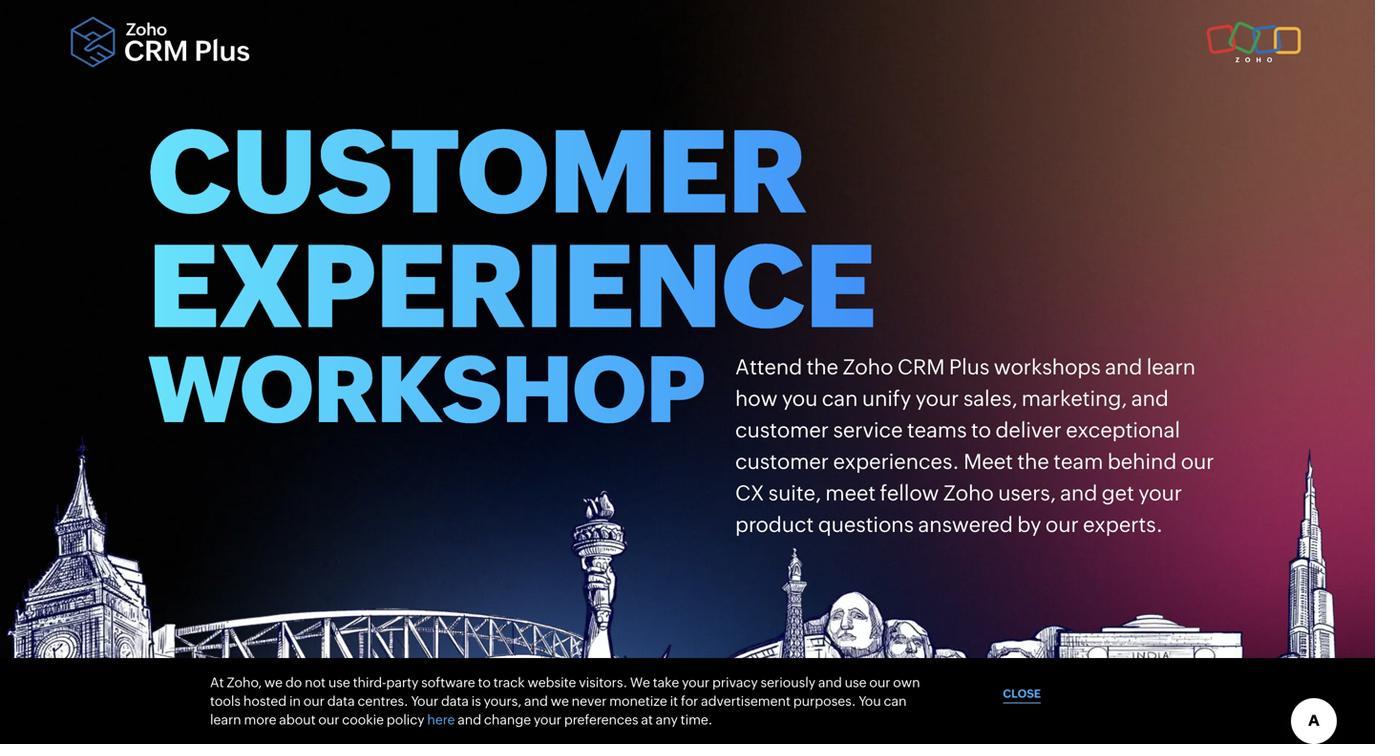 Task type: locate. For each thing, give the bounding box(es) containing it.
1 vertical spatial can
[[884, 694, 907, 709]]

your inside at zoho, we do not use third-party software to track website visitors. we take your privacy seriously and use our own tools hosted in our data centres. your data is yours, and we never monetize it for advertisement purposes. you can learn more about our cookie policy
[[682, 675, 710, 690]]

sales,
[[964, 386, 1018, 411]]

the up you
[[807, 355, 839, 379]]

0 horizontal spatial use
[[328, 675, 350, 690]]

team
[[1054, 450, 1104, 474]]

experts.
[[1084, 513, 1164, 537]]

to
[[972, 418, 992, 442], [478, 675, 491, 690]]

use right not
[[328, 675, 350, 690]]

to up is
[[478, 675, 491, 690]]

hosted
[[244, 694, 287, 709]]

visitors.
[[579, 675, 628, 690]]

your
[[916, 386, 960, 411], [1139, 481, 1183, 505], [682, 675, 710, 690], [534, 712, 562, 728]]

purposes.
[[794, 694, 856, 709]]

your up for
[[682, 675, 710, 690]]

and down is
[[458, 712, 482, 728]]

0 vertical spatial the
[[807, 355, 839, 379]]

we
[[265, 675, 283, 690], [551, 694, 569, 709]]

to inside attend the zoho crm plus workshops and learn how you can unify your sales, marketing, and customer service teams to deliver exceptional customer experiences. meet the team behind our cx suite, meet fellow zoho users, and get your product questions answered by our experts.
[[972, 418, 992, 442]]

and up the marketing,
[[1106, 355, 1143, 379]]

policy
[[387, 712, 425, 728]]

1 customer from the top
[[736, 418, 829, 442]]

1 vertical spatial learn
[[210, 712, 241, 728]]

third-
[[353, 675, 386, 690]]

0 vertical spatial zoho
[[843, 355, 894, 379]]

1 vertical spatial to
[[478, 675, 491, 690]]

can inside attend the zoho crm plus workshops and learn how you can unify your sales, marketing, and customer service teams to deliver exceptional customer experiences. meet the team behind our cx suite, meet fellow zoho users, and get your product questions answered by our experts.
[[822, 386, 858, 411]]

learn down tools
[[210, 712, 241, 728]]

our
[[1182, 450, 1215, 474], [1046, 513, 1079, 537], [870, 675, 891, 690], [304, 694, 325, 709], [318, 712, 340, 728]]

data
[[327, 694, 355, 709], [441, 694, 469, 709]]

use
[[328, 675, 350, 690], [845, 675, 867, 690]]

1 horizontal spatial zoho
[[944, 481, 994, 505]]

do
[[286, 675, 302, 690]]

to up meet
[[972, 418, 992, 442]]

can down own at the right of the page
[[884, 694, 907, 709]]

change
[[484, 712, 531, 728]]

0 horizontal spatial we
[[265, 675, 283, 690]]

we left "do"
[[265, 675, 283, 690]]

monetize
[[610, 694, 668, 709]]

0 horizontal spatial can
[[822, 386, 858, 411]]

meet
[[964, 450, 1014, 474]]

1 vertical spatial the
[[1018, 450, 1050, 474]]

1 data from the left
[[327, 694, 355, 709]]

our up you
[[870, 675, 891, 690]]

for
[[681, 694, 699, 709]]

0 horizontal spatial the
[[807, 355, 839, 379]]

your up teams
[[916, 386, 960, 411]]

0 vertical spatial customer
[[736, 418, 829, 442]]

can inside at zoho, we do not use third-party software to track website visitors. we take your privacy seriously and use our own tools hosted in our data centres. your data is yours, and we never monetize it for advertisement purposes. you can learn more about our cookie policy
[[884, 694, 907, 709]]

in
[[289, 694, 301, 709]]

attend the zoho crm plus workshops and learn how you can unify your sales, marketing, and customer service teams to deliver exceptional customer experiences. meet the team behind our cx suite, meet fellow zoho users, and get your product questions answered by our experts.
[[736, 355, 1215, 537]]

learn
[[1147, 355, 1196, 379], [210, 712, 241, 728]]

unify
[[863, 386, 912, 411]]

time.
[[681, 712, 713, 728]]

and
[[1106, 355, 1143, 379], [1132, 386, 1169, 411], [1061, 481, 1098, 505], [819, 675, 842, 690], [525, 694, 548, 709], [458, 712, 482, 728]]

learn inside attend the zoho crm plus workshops and learn how you can unify your sales, marketing, and customer service teams to deliver exceptional customer experiences. meet the team behind our cx suite, meet fellow zoho users, and get your product questions answered by our experts.
[[1147, 355, 1196, 379]]

experience
[[148, 221, 876, 353]]

1 vertical spatial customer
[[736, 450, 829, 474]]

any
[[656, 712, 678, 728]]

zoho up unify
[[843, 355, 894, 379]]

can
[[822, 386, 858, 411], [884, 694, 907, 709]]

plus
[[950, 355, 990, 379]]

we
[[631, 675, 651, 690]]

data up cookie
[[327, 694, 355, 709]]

meet
[[826, 481, 876, 505]]

0 horizontal spatial data
[[327, 694, 355, 709]]

1 horizontal spatial data
[[441, 694, 469, 709]]

experiences.
[[834, 450, 960, 474]]

crm
[[898, 355, 945, 379]]

1 horizontal spatial to
[[972, 418, 992, 442]]

use up you
[[845, 675, 867, 690]]

you
[[782, 386, 818, 411]]

customer down you
[[736, 418, 829, 442]]

the
[[807, 355, 839, 379], [1018, 450, 1050, 474]]

1 horizontal spatial use
[[845, 675, 867, 690]]

2 data from the left
[[441, 694, 469, 709]]

fellow
[[880, 481, 940, 505]]

customer up suite,
[[736, 450, 829, 474]]

here and change your preferences at any time.
[[427, 712, 713, 728]]

can right you
[[822, 386, 858, 411]]

and up purposes.
[[819, 675, 842, 690]]

1 use from the left
[[328, 675, 350, 690]]

customer
[[736, 418, 829, 442], [736, 450, 829, 474]]

1 horizontal spatial can
[[884, 694, 907, 709]]

customer
[[148, 106, 807, 238]]

learn up exceptional
[[1147, 355, 1196, 379]]

zoho up answered
[[944, 481, 994, 505]]

0 vertical spatial to
[[972, 418, 992, 442]]

questions
[[819, 513, 914, 537]]

not
[[305, 675, 326, 690]]

own
[[894, 675, 921, 690]]

workshops
[[994, 355, 1101, 379]]

we down website
[[551, 694, 569, 709]]

data down software on the bottom left of page
[[441, 694, 469, 709]]

track
[[494, 675, 525, 690]]

zoho
[[843, 355, 894, 379], [944, 481, 994, 505]]

website
[[528, 675, 577, 690]]

the down deliver
[[1018, 450, 1050, 474]]

answered
[[919, 513, 1014, 537]]

marketing,
[[1022, 386, 1128, 411]]

1 horizontal spatial learn
[[1147, 355, 1196, 379]]

behind
[[1108, 450, 1177, 474]]

0 horizontal spatial to
[[478, 675, 491, 690]]

1 horizontal spatial the
[[1018, 450, 1050, 474]]

0 vertical spatial learn
[[1147, 355, 1196, 379]]

0 vertical spatial can
[[822, 386, 858, 411]]

1 vertical spatial we
[[551, 694, 569, 709]]

privacy
[[713, 675, 758, 690]]

learn inside at zoho, we do not use third-party software to track website visitors. we take your privacy seriously and use our own tools hosted in our data centres. your data is yours, and we never monetize it for advertisement purposes. you can learn more about our cookie policy
[[210, 712, 241, 728]]

0 horizontal spatial learn
[[210, 712, 241, 728]]

2 customer from the top
[[736, 450, 829, 474]]

users,
[[999, 481, 1056, 505]]

you
[[859, 694, 882, 709]]



Task type: describe. For each thing, give the bounding box(es) containing it.
your
[[411, 694, 439, 709]]

at zoho, we do not use third-party software to track website visitors. we take your privacy seriously and use our own tools hosted in our data centres. your data is yours, and we never monetize it for advertisement purposes. you can learn more about our cookie policy
[[210, 675, 921, 728]]

product
[[736, 513, 814, 537]]

close
[[1003, 687, 1041, 700]]

and down website
[[525, 694, 548, 709]]

zoho,
[[227, 675, 262, 690]]

centres.
[[358, 694, 409, 709]]

service
[[834, 418, 903, 442]]

yours,
[[484, 694, 522, 709]]

0 vertical spatial we
[[265, 675, 283, 690]]

about
[[279, 712, 316, 728]]

1 horizontal spatial we
[[551, 694, 569, 709]]

our right about
[[318, 712, 340, 728]]

your down behind on the right of page
[[1139, 481, 1183, 505]]

get
[[1102, 481, 1135, 505]]

and up exceptional
[[1132, 386, 1169, 411]]

take
[[653, 675, 680, 690]]

how
[[736, 386, 778, 411]]

our right behind on the right of page
[[1182, 450, 1215, 474]]

exceptional
[[1067, 418, 1181, 442]]

it
[[670, 694, 678, 709]]

never
[[572, 694, 607, 709]]

suite,
[[769, 481, 822, 505]]

advertisement
[[701, 694, 791, 709]]

preferences
[[564, 712, 639, 728]]

cookie
[[342, 712, 384, 728]]

customer experience
[[148, 106, 876, 353]]

software
[[421, 675, 475, 690]]

workshop
[[148, 337, 705, 442]]

seriously
[[761, 675, 816, 690]]

our right by
[[1046, 513, 1079, 537]]

teams
[[908, 418, 967, 442]]

your down website
[[534, 712, 562, 728]]

tools
[[210, 694, 241, 709]]

our down not
[[304, 694, 325, 709]]

is
[[472, 694, 481, 709]]

0 horizontal spatial zoho
[[843, 355, 894, 379]]

2 use from the left
[[845, 675, 867, 690]]

more
[[244, 712, 277, 728]]

1 vertical spatial zoho
[[944, 481, 994, 505]]

at
[[210, 675, 224, 690]]

party
[[386, 675, 419, 690]]

by
[[1018, 513, 1042, 537]]

cx
[[736, 481, 765, 505]]

attend
[[736, 355, 803, 379]]

here link
[[427, 712, 455, 728]]

here
[[427, 712, 455, 728]]

to inside at zoho, we do not use third-party software to track website visitors. we take your privacy seriously and use our own tools hosted in our data centres. your data is yours, and we never monetize it for advertisement purposes. you can learn more about our cookie policy
[[478, 675, 491, 690]]

at
[[641, 712, 653, 728]]

and down the team
[[1061, 481, 1098, 505]]

deliver
[[996, 418, 1062, 442]]



Task type: vqa. For each thing, say whether or not it's contained in the screenshot.
SOCIAL within the All Your Social Accounts In One Place
no



